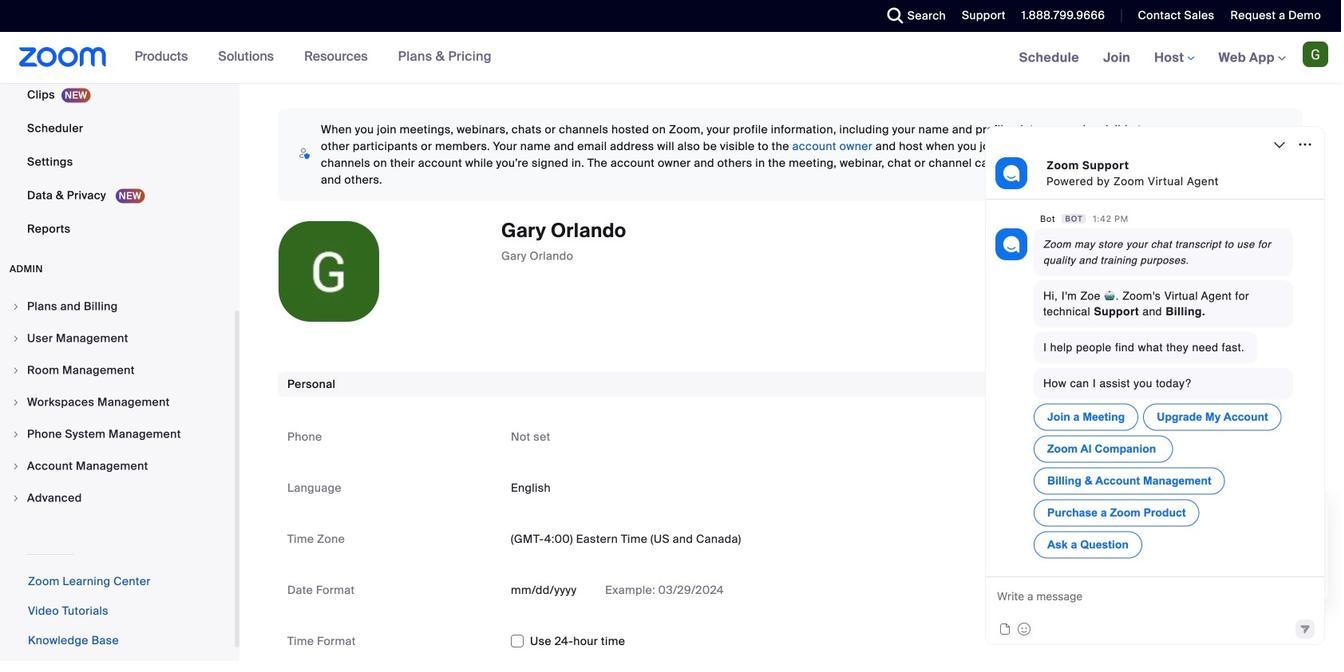 Task type: describe. For each thing, give the bounding box(es) containing it.
1 menu item from the top
[[0, 291, 235, 322]]

4 right image from the top
[[11, 430, 21, 439]]

7 menu item from the top
[[0, 483, 235, 513]]

6 menu item from the top
[[0, 451, 235, 481]]

2 right image from the top
[[11, 366, 21, 375]]

5 right image from the top
[[11, 461, 21, 471]]

3 menu item from the top
[[0, 355, 235, 386]]

1 right image from the top
[[11, 334, 21, 343]]

2 menu item from the top
[[0, 323, 235, 354]]

product information navigation
[[123, 32, 504, 83]]

right image
[[11, 302, 21, 311]]

meetings navigation
[[1007, 32, 1341, 84]]

4 menu item from the top
[[0, 387, 235, 418]]



Task type: locate. For each thing, give the bounding box(es) containing it.
zoom logo image
[[19, 47, 107, 67]]

6 right image from the top
[[11, 493, 21, 503]]

user photo image
[[279, 221, 379, 322]]

3 right image from the top
[[11, 398, 21, 407]]

profile picture image
[[1303, 42, 1328, 67]]

banner
[[0, 32, 1341, 84]]

5 menu item from the top
[[0, 419, 235, 449]]

side navigation navigation
[[0, 0, 240, 661]]

admin menu menu
[[0, 291, 235, 515]]

edit user photo image
[[316, 264, 342, 279]]

right image
[[11, 334, 21, 343], [11, 366, 21, 375], [11, 398, 21, 407], [11, 430, 21, 439], [11, 461, 21, 471], [11, 493, 21, 503]]

menu item
[[0, 291, 235, 322], [0, 323, 235, 354], [0, 355, 235, 386], [0, 387, 235, 418], [0, 419, 235, 449], [0, 451, 235, 481], [0, 483, 235, 513]]

personal menu menu
[[0, 0, 235, 247]]



Task type: vqa. For each thing, say whether or not it's contained in the screenshot.
Main Number text box
no



